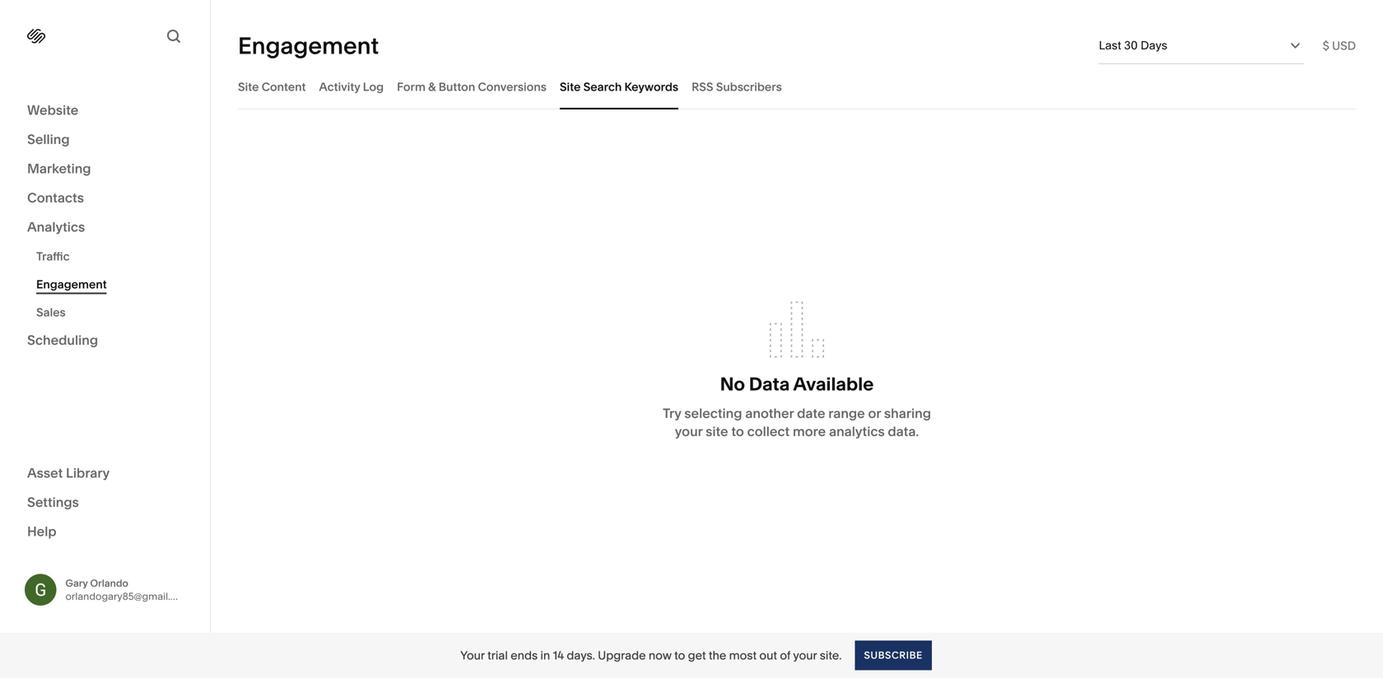 Task type: locate. For each thing, give the bounding box(es) containing it.
form & button conversions
[[397, 80, 547, 94]]

scheduling
[[27, 332, 98, 348]]

gary orlando orlandogary85@gmail.com
[[65, 578, 191, 603]]

asset
[[27, 465, 63, 481]]

your inside try selecting another date range or sharing your site to collect more analytics data.
[[675, 424, 703, 440]]

available
[[794, 373, 874, 395]]

30
[[1125, 38, 1138, 52]]

1 site from the left
[[238, 80, 259, 94]]

try selecting another date range or sharing your site to collect more analytics data.
[[663, 406, 932, 440]]

traffic link
[[36, 243, 192, 271]]

0 vertical spatial to
[[732, 424, 744, 440]]

of
[[780, 649, 791, 663]]

$ usd
[[1323, 39, 1356, 53]]

1 horizontal spatial your
[[793, 649, 817, 663]]

engagement down traffic
[[36, 278, 107, 292]]

analytics
[[829, 424, 885, 440]]

to right the site
[[732, 424, 744, 440]]

site search keywords button
[[560, 64, 679, 110]]

button
[[439, 80, 475, 94]]

0 horizontal spatial your
[[675, 424, 703, 440]]

activity log
[[319, 80, 384, 94]]

rss
[[692, 80, 714, 94]]

settings
[[27, 495, 79, 511]]

tab list containing site content
[[238, 64, 1356, 110]]

more
[[793, 424, 826, 440]]

your
[[675, 424, 703, 440], [793, 649, 817, 663]]

contacts link
[[27, 189, 183, 208]]

site left content
[[238, 80, 259, 94]]

0 horizontal spatial site
[[238, 80, 259, 94]]

site for site search keywords
[[560, 80, 581, 94]]

website
[[27, 102, 79, 118]]

$
[[1323, 39, 1330, 53]]

asset library
[[27, 465, 110, 481]]

your right of
[[793, 649, 817, 663]]

0 horizontal spatial to
[[675, 649, 685, 663]]

site.
[[820, 649, 842, 663]]

website link
[[27, 101, 183, 121]]

data.
[[888, 424, 919, 440]]

scheduling link
[[27, 331, 183, 351]]

days.
[[567, 649, 595, 663]]

to left get at bottom
[[675, 649, 685, 663]]

or
[[868, 406, 881, 422]]

settings link
[[27, 494, 183, 513]]

form & button conversions button
[[397, 64, 547, 110]]

site content
[[238, 80, 306, 94]]

site
[[238, 80, 259, 94], [560, 80, 581, 94]]

asset library link
[[27, 465, 183, 484]]

analytics link
[[27, 218, 183, 238]]

engagement up content
[[238, 32, 379, 60]]

1 vertical spatial engagement
[[36, 278, 107, 292]]

engagement inside engagement link
[[36, 278, 107, 292]]

sharing
[[884, 406, 932, 422]]

1 horizontal spatial site
[[560, 80, 581, 94]]

0 vertical spatial your
[[675, 424, 703, 440]]

content
[[262, 80, 306, 94]]

2 site from the left
[[560, 80, 581, 94]]

site left search
[[560, 80, 581, 94]]

1 horizontal spatial engagement
[[238, 32, 379, 60]]

&
[[428, 80, 436, 94]]

1 horizontal spatial to
[[732, 424, 744, 440]]

sales
[[36, 306, 66, 320]]

to
[[732, 424, 744, 440], [675, 649, 685, 663]]

engagement
[[238, 32, 379, 60], [36, 278, 107, 292]]

0 horizontal spatial engagement
[[36, 278, 107, 292]]

your
[[461, 649, 485, 663]]

no data available
[[720, 373, 874, 395]]

tab list
[[238, 64, 1356, 110]]

your down try
[[675, 424, 703, 440]]

1 vertical spatial to
[[675, 649, 685, 663]]



Task type: vqa. For each thing, say whether or not it's contained in the screenshot.
'or'
yes



Task type: describe. For each thing, give the bounding box(es) containing it.
site search keywords
[[560, 80, 679, 94]]

in
[[541, 649, 550, 663]]

subscribe
[[864, 650, 923, 662]]

marketing
[[27, 161, 91, 177]]

0 vertical spatial engagement
[[238, 32, 379, 60]]

conversions
[[478, 80, 547, 94]]

no
[[720, 373, 745, 395]]

get
[[688, 649, 706, 663]]

orlandogary85@gmail.com
[[65, 591, 191, 603]]

subscribe button
[[855, 641, 932, 671]]

range
[[829, 406, 865, 422]]

last 30 days button
[[1099, 27, 1305, 63]]

the
[[709, 649, 727, 663]]

search
[[584, 80, 622, 94]]

collect
[[747, 424, 790, 440]]

upgrade
[[598, 649, 646, 663]]

activity
[[319, 80, 360, 94]]

keywords
[[625, 80, 679, 94]]

marketing link
[[27, 160, 183, 179]]

orlando
[[90, 578, 128, 589]]

traffic
[[36, 250, 70, 264]]

14
[[553, 649, 564, 663]]

trial
[[488, 649, 508, 663]]

now
[[649, 649, 672, 663]]

help link
[[27, 523, 57, 541]]

gary
[[65, 578, 88, 589]]

your trial ends in 14 days. upgrade now to get the most out of your site.
[[461, 649, 842, 663]]

rss subscribers
[[692, 80, 782, 94]]

out
[[760, 649, 777, 663]]

subscribers
[[716, 80, 782, 94]]

usd
[[1333, 39, 1356, 53]]

library
[[66, 465, 110, 481]]

rss subscribers button
[[692, 64, 782, 110]]

ends
[[511, 649, 538, 663]]

1 vertical spatial your
[[793, 649, 817, 663]]

engagement link
[[36, 271, 192, 299]]

selecting
[[685, 406, 743, 422]]

selling link
[[27, 131, 183, 150]]

activity log button
[[319, 64, 384, 110]]

log
[[363, 80, 384, 94]]

to inside try selecting another date range or sharing your site to collect more analytics data.
[[732, 424, 744, 440]]

selling
[[27, 131, 70, 147]]

last 30 days
[[1099, 38, 1168, 52]]

days
[[1141, 38, 1168, 52]]

form
[[397, 80, 426, 94]]

analytics
[[27, 219, 85, 235]]

sales link
[[36, 299, 192, 327]]

data
[[749, 373, 790, 395]]

site content button
[[238, 64, 306, 110]]

date
[[797, 406, 826, 422]]

another
[[746, 406, 794, 422]]

site for site content
[[238, 80, 259, 94]]

most
[[729, 649, 757, 663]]

try
[[663, 406, 682, 422]]

last
[[1099, 38, 1122, 52]]

help
[[27, 524, 57, 540]]

site
[[706, 424, 729, 440]]

contacts
[[27, 190, 84, 206]]



